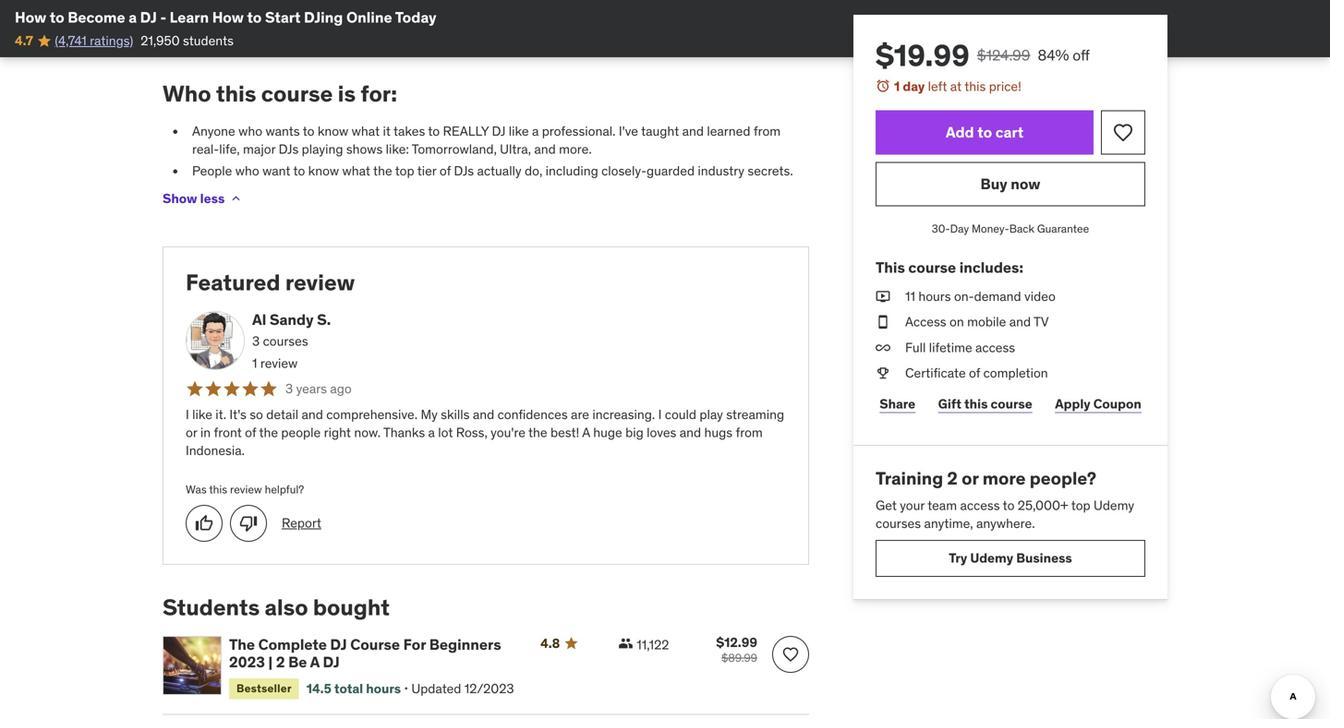 Task type: describe. For each thing, give the bounding box(es) containing it.
like inside i like it. it's so detail and comprehensive. my skills and confidences are increasing. i could play streaming or in front of the people right now.  thanks a lot ross, you're the best! a huge big loves and hugs from indonesia.
[[192, 407, 212, 423]]

al sandy s. 3 courses 1 review
[[252, 311, 331, 372]]

and up ross,
[[473, 407, 495, 423]]

course
[[350, 636, 400, 655]]

apply
[[1056, 396, 1091, 413]]

it's
[[230, 407, 247, 423]]

of inside anyone who wants to know what it takes to really dj like a professional. i've taught and learned from real-life, major djs playing shows like: tomorrowland, ultra, and more. people who want to know what the top tier of djs actually do, including closely-guarded industry secrets.
[[440, 163, 451, 179]]

years
[[296, 381, 327, 398]]

skills
[[441, 407, 470, 423]]

2 inside the "training 2 or more people? get your team access to 25,000+ top udemy courses anytime, anywhere."
[[948, 468, 958, 490]]

be
[[288, 653, 307, 672]]

the down not
[[289, 34, 308, 50]]

25,000+
[[1018, 497, 1069, 514]]

get
[[876, 497, 897, 514]]

2 inside the complete dj course for beginners 2023 | 2 be a dj
[[276, 653, 285, 672]]

my
[[421, 407, 438, 423]]

this for who this course is for:
[[216, 80, 256, 108]]

day
[[951, 222, 970, 236]]

share
[[880, 396, 916, 413]]

to left start
[[247, 8, 262, 27]]

14.5
[[307, 681, 332, 698]]

how to become a dj - learn how to start djing online today
[[15, 8, 437, 27]]

84%
[[1038, 46, 1070, 65]]

i've
[[619, 123, 639, 139]]

left
[[929, 78, 948, 95]]

armada
[[479, 16, 524, 32]]

and right taught
[[683, 123, 704, 139]]

show less
[[163, 190, 225, 207]]

11 hours on-demand video
[[906, 288, 1056, 305]]

to inside the "training 2 or more people? get your team access to 25,000+ top udemy courses anytime, anywhere."
[[1003, 497, 1015, 514]]

demand
[[975, 288, 1022, 305]]

is inside "the music used in this course is royalty-free music for the purposes of demonstration."
[[757, 16, 766, 32]]

ratings)
[[90, 32, 133, 49]]

(4,741 ratings)
[[55, 32, 133, 49]]

secrets.
[[748, 163, 794, 179]]

from inside anyone who wants to know what it takes to really dj like a professional. i've taught and learned from real-life, major djs playing shows like: tomorrowland, ultra, and more. people who want to know what the top tier of djs actually do, including closely-guarded industry secrets.
[[754, 123, 781, 139]]

this inside "the music used in this course is royalty-free music for the purposes of demonstration."
[[690, 16, 711, 32]]

0 vertical spatial access
[[976, 339, 1016, 356]]

0 horizontal spatial hours
[[366, 681, 401, 698]]

team
[[928, 497, 958, 514]]

or inside the "training 2 or more people? get your team access to 25,000+ top udemy courses anytime, anywhere."
[[962, 468, 979, 490]]

dj inside anyone who wants to know what it takes to really dj like a professional. i've taught and learned from real-life, major djs playing shows like: tomorrowland, ultra, and more. people who want to know what the top tier of djs actually do, including closely-guarded industry secrets.
[[492, 123, 506, 139]]

complete
[[258, 636, 327, 655]]

a inside the complete dj course for beginners 2023 | 2 be a dj
[[310, 653, 320, 672]]

not
[[287, 16, 306, 32]]

4.7
[[15, 32, 33, 49]]

xsmall image for 11,122
[[619, 637, 633, 651]]

add to cart
[[946, 123, 1024, 142]]

3 years ago
[[286, 381, 352, 398]]

and up people
[[302, 407, 323, 423]]

beginners
[[430, 636, 502, 655]]

like inside anyone who wants to know what it takes to really dj like a professional. i've taught and learned from real-life, major djs playing shows like: tomorrowland, ultra, and more. people who want to know what the top tier of djs actually do, including closely-guarded industry secrets.
[[509, 123, 529, 139]]

professional.
[[542, 123, 616, 139]]

anyone
[[192, 123, 235, 139]]

with
[[362, 16, 387, 32]]

anywhere.
[[977, 516, 1036, 532]]

dj left -
[[140, 8, 157, 27]]

this right at
[[965, 78, 986, 95]]

become
[[68, 8, 125, 27]]

udemy inside the "training 2 or more people? get your team access to 25,000+ top udemy courses anytime, anywhere."
[[1094, 497, 1135, 514]]

course for gift this course
[[991, 396, 1033, 413]]

0 vertical spatial 1
[[895, 78, 900, 95]]

the
[[229, 636, 255, 655]]

people
[[281, 425, 321, 441]]

video
[[1025, 288, 1056, 305]]

anytime,
[[925, 516, 974, 532]]

ultra,
[[500, 141, 531, 158]]

learn
[[170, 8, 209, 27]]

guarded
[[647, 163, 695, 179]]

you're
[[491, 425, 526, 441]]

detail
[[266, 407, 299, 423]]

also
[[265, 594, 308, 622]]

11
[[906, 288, 916, 305]]

1 vertical spatial music
[[233, 34, 267, 50]]

updated 12/2023
[[412, 681, 514, 698]]

of inside "the music used in this course is royalty-free music for the purposes of demonstration."
[[368, 34, 379, 50]]

tv
[[1034, 314, 1050, 331]]

the complete dj course for beginners 2023 | 2 be a dj
[[229, 636, 502, 672]]

top inside the "training 2 or more people? get your team access to 25,000+ top udemy courses anytime, anywhere."
[[1072, 497, 1091, 514]]

of down full lifetime access
[[970, 365, 981, 382]]

djing
[[304, 8, 343, 27]]

show less button
[[163, 180, 243, 217]]

industry
[[698, 163, 745, 179]]

buy
[[981, 175, 1008, 194]]

this for was this review helpful?
[[209, 483, 228, 497]]

to inside add to cart button
[[978, 123, 993, 142]]

buy now button
[[876, 162, 1146, 207]]

1 vertical spatial wishlist image
[[782, 646, 800, 664]]

2 i from the left
[[659, 407, 662, 423]]

tomorrowland,
[[412, 141, 497, 158]]

11,122
[[637, 637, 670, 654]]

of inside i like it. it's so detail and comprehensive. my skills and confidences are increasing. i could play streaming or in front of the people right now.  thanks a lot ross, you're the best! a huge big loves and hugs from indonesia.
[[245, 425, 256, 441]]

1 day left at this price!
[[895, 78, 1022, 95]]

mark as unhelpful image
[[239, 515, 258, 533]]

free
[[206, 34, 229, 50]]

dj left course
[[330, 636, 347, 655]]

really
[[443, 123, 489, 139]]

now
[[1011, 175, 1041, 194]]

the music used in this course is royalty-free music for the purposes of demonstration.
[[163, 16, 766, 50]]

access inside the "training 2 or more people? get your team access to 25,000+ top udemy courses anytime, anywhere."
[[961, 497, 1001, 514]]

12/2023
[[465, 681, 514, 698]]

completion
[[984, 365, 1049, 382]]

course up 11
[[909, 258, 957, 277]]

sandy
[[270, 311, 314, 330]]

i like it. it's so detail and comprehensive. my skills and confidences are increasing. i could play streaming or in front of the people right now.  thanks a lot ross, you're the best! a huge big loves and hugs from indonesia.
[[186, 407, 785, 459]]

on-
[[955, 288, 975, 305]]

to up playing
[[303, 123, 315, 139]]

training
[[876, 468, 944, 490]]

are
[[571, 407, 590, 423]]

0 vertical spatial review
[[285, 269, 355, 297]]

1 vertical spatial 3
[[286, 381, 293, 398]]

full lifetime access
[[906, 339, 1016, 356]]

by
[[462, 16, 476, 32]]

try udemy business
[[949, 550, 1073, 567]]

playing
[[302, 141, 343, 158]]

alarm image
[[876, 79, 891, 93]]

could
[[665, 407, 697, 423]]

xsmall image for access
[[876, 313, 891, 332]]

real-
[[192, 141, 219, 158]]

0 vertical spatial this
[[205, 16, 229, 32]]

al
[[252, 311, 266, 330]]

is for not
[[275, 16, 284, 32]]

xsmall image for full
[[876, 339, 891, 357]]

1 vertical spatial djs
[[454, 163, 474, 179]]

top inside anyone who wants to know what it takes to really dj like a professional. i've taught and learned from real-life, major djs playing shows like: tomorrowland, ultra, and more. people who want to know what the top tier of djs actually do, including closely-guarded industry secrets.
[[395, 163, 415, 179]]

to up (4,741
[[50, 8, 64, 27]]

$12.99 $89.99
[[717, 635, 758, 666]]

takes
[[394, 123, 425, 139]]

start
[[265, 8, 301, 27]]

including
[[546, 163, 599, 179]]

price!
[[990, 78, 1022, 95]]

in inside "the music used in this course is royalty-free music for the purposes of demonstration."
[[677, 16, 687, 32]]

students
[[183, 32, 234, 49]]



Task type: locate. For each thing, give the bounding box(es) containing it.
increasing.
[[593, 407, 656, 423]]

the down so
[[259, 425, 278, 441]]

review up s. on the top of the page
[[285, 269, 355, 297]]

xsmall image up share
[[876, 364, 891, 383]]

1 vertical spatial courses
[[876, 516, 922, 532]]

a left lot
[[428, 425, 435, 441]]

1 vertical spatial udemy
[[971, 550, 1014, 567]]

or up indonesia.
[[186, 425, 197, 441]]

play
[[700, 407, 724, 423]]

djs down wants
[[279, 141, 299, 158]]

and down "could"
[[680, 425, 702, 441]]

xsmall image for certificate of completion
[[876, 364, 891, 383]]

0 vertical spatial 3
[[252, 333, 260, 350]]

to right "takes"
[[428, 123, 440, 139]]

0 horizontal spatial in
[[200, 425, 211, 441]]

used
[[645, 16, 673, 32]]

closely-
[[602, 163, 647, 179]]

2 xsmall image from the top
[[876, 339, 891, 357]]

xsmall image left access
[[876, 313, 891, 332]]

course right the used
[[714, 16, 753, 32]]

0 vertical spatial 2
[[948, 468, 958, 490]]

add to cart button
[[876, 111, 1094, 155]]

and left tv
[[1010, 314, 1032, 331]]

1 horizontal spatial 3
[[286, 381, 293, 398]]

from down the streaming
[[736, 425, 763, 441]]

0 horizontal spatial like
[[192, 407, 212, 423]]

1 horizontal spatial djs
[[454, 163, 474, 179]]

udemy down people?
[[1094, 497, 1135, 514]]

people
[[192, 163, 232, 179]]

this right was
[[209, 483, 228, 497]]

1 vertical spatial what
[[342, 163, 371, 179]]

0 horizontal spatial this
[[205, 16, 229, 32]]

or
[[390, 16, 401, 32], [186, 425, 197, 441], [962, 468, 979, 490]]

a down are
[[583, 425, 591, 441]]

mark as helpful image
[[195, 515, 214, 533]]

music left for
[[233, 34, 267, 50]]

huge
[[594, 425, 623, 441]]

1 vertical spatial review
[[261, 355, 298, 372]]

1 vertical spatial access
[[961, 497, 1001, 514]]

this up anyone
[[216, 80, 256, 108]]

xsmall image for 11 hours on-demand video
[[876, 288, 891, 306]]

1 horizontal spatial courses
[[876, 516, 922, 532]]

0 vertical spatial who
[[239, 123, 263, 139]]

and up do,
[[535, 141, 556, 158]]

2 horizontal spatial or
[[962, 468, 979, 490]]

3 inside al sandy s. 3 courses 1 review
[[252, 333, 260, 350]]

1 vertical spatial in
[[200, 425, 211, 441]]

try udemy business link
[[876, 541, 1146, 578]]

more
[[983, 468, 1026, 490]]

day
[[903, 78, 925, 95]]

access
[[976, 339, 1016, 356], [961, 497, 1001, 514]]

1 horizontal spatial music
[[608, 16, 642, 32]]

udemy
[[1094, 497, 1135, 514], [971, 550, 1014, 567]]

guarantee
[[1038, 222, 1090, 236]]

training 2 or more people? get your team access to 25,000+ top udemy courses anytime, anywhere.
[[876, 468, 1135, 532]]

1 horizontal spatial how
[[212, 8, 244, 27]]

today
[[395, 8, 437, 27]]

1
[[895, 78, 900, 95], [252, 355, 257, 372]]

0 vertical spatial what
[[352, 123, 380, 139]]

al sandy suharjono image
[[186, 311, 245, 371]]

1 horizontal spatial udemy
[[1094, 497, 1135, 514]]

includes:
[[960, 258, 1024, 277]]

0 horizontal spatial 2
[[276, 653, 285, 672]]

$19.99
[[876, 37, 970, 74]]

2 horizontal spatial a
[[532, 123, 539, 139]]

hours
[[919, 288, 952, 305], [366, 681, 401, 698]]

0 vertical spatial or
[[390, 16, 401, 32]]

how up 4.7
[[15, 8, 46, 27]]

the down confidences
[[529, 425, 548, 441]]

access on mobile and tv
[[906, 314, 1050, 331]]

dj up '14.5'
[[323, 653, 340, 672]]

top
[[395, 163, 415, 179], [1072, 497, 1091, 514]]

what up shows
[[352, 123, 380, 139]]

like
[[509, 123, 529, 139], [192, 407, 212, 423]]

dj up the ultra,
[[492, 123, 506, 139]]

or right the with
[[390, 16, 401, 32]]

this right the used
[[690, 16, 711, 32]]

share button
[[876, 386, 920, 423]]

taught
[[642, 123, 680, 139]]

of down so
[[245, 425, 256, 441]]

less
[[200, 190, 225, 207]]

0 vertical spatial courses
[[263, 333, 308, 350]]

1 horizontal spatial hours
[[919, 288, 952, 305]]

2 vertical spatial or
[[962, 468, 979, 490]]

courses down get
[[876, 516, 922, 532]]

at
[[951, 78, 962, 95]]

1 how from the left
[[15, 8, 46, 27]]

featured
[[186, 269, 281, 297]]

how up free
[[212, 8, 244, 27]]

0 vertical spatial top
[[395, 163, 415, 179]]

access down mobile
[[976, 339, 1016, 356]]

0 vertical spatial music
[[608, 16, 642, 32]]

i left the it.
[[186, 407, 189, 423]]

who this course is for:
[[163, 80, 397, 108]]

1 vertical spatial 2
[[276, 653, 285, 672]]

course for who this course is for:
[[261, 80, 333, 108]]

total
[[334, 681, 363, 698]]

or inside i like it. it's so detail and comprehensive. my skills and confidences are increasing. i could play streaming or in front of the people right now.  thanks a lot ross, you're the best! a huge big loves and hugs from indonesia.
[[186, 425, 197, 441]]

0 vertical spatial like
[[509, 123, 529, 139]]

0 vertical spatial from
[[754, 123, 781, 139]]

0 vertical spatial xsmall image
[[876, 313, 891, 332]]

is for for:
[[338, 80, 356, 108]]

3 left years
[[286, 381, 293, 398]]

the down like:
[[373, 163, 392, 179]]

1 vertical spatial top
[[1072, 497, 1091, 514]]

courses
[[263, 333, 308, 350], [876, 516, 922, 532]]

0 horizontal spatial courses
[[263, 333, 308, 350]]

in up indonesia.
[[200, 425, 211, 441]]

courses down 'sandy'
[[263, 333, 308, 350]]

coupon
[[1094, 396, 1142, 413]]

a inside i like it. it's so detail and comprehensive. my skills and confidences are increasing. i could play streaming or in front of the people right now.  thanks a lot ross, you're the best! a huge big loves and hugs from indonesia.
[[583, 425, 591, 441]]

like left the it.
[[192, 407, 212, 423]]

0 horizontal spatial djs
[[279, 141, 299, 158]]

to up anywhere.
[[1003, 497, 1015, 514]]

this inside gift this course link
[[965, 396, 988, 413]]

indonesia.
[[186, 443, 245, 459]]

review inside al sandy s. 3 courses 1 review
[[261, 355, 298, 372]]

1 horizontal spatial or
[[390, 16, 401, 32]]

top down people?
[[1072, 497, 1091, 514]]

s.
[[317, 311, 331, 330]]

know
[[318, 123, 349, 139], [308, 163, 339, 179]]

0 horizontal spatial top
[[395, 163, 415, 179]]

your
[[900, 497, 925, 514]]

1 horizontal spatial 1
[[895, 78, 900, 95]]

to right want
[[293, 163, 305, 179]]

0 vertical spatial in
[[677, 16, 687, 32]]

is
[[275, 16, 284, 32], [757, 16, 766, 32], [338, 80, 356, 108]]

add
[[946, 123, 975, 142]]

1 horizontal spatial i
[[659, 407, 662, 423]]

1 horizontal spatial top
[[1072, 497, 1091, 514]]

xsmall image left 11,122
[[619, 637, 633, 651]]

thanks
[[384, 425, 425, 441]]

students also bought
[[163, 594, 390, 622]]

1 horizontal spatial in
[[677, 16, 687, 32]]

xsmall image left full
[[876, 339, 891, 357]]

0 horizontal spatial is
[[275, 16, 284, 32]]

right
[[324, 425, 351, 441]]

know up playing
[[318, 123, 349, 139]]

xsmall image left 11
[[876, 288, 891, 306]]

xsmall image
[[229, 192, 243, 206], [876, 288, 891, 306], [876, 364, 891, 383], [619, 637, 633, 651]]

2 vertical spatial review
[[230, 483, 262, 497]]

courses inside the "training 2 or more people? get your team access to 25,000+ top udemy courses anytime, anywhere."
[[876, 516, 922, 532]]

like up the ultra,
[[509, 123, 529, 139]]

course for *note: this course is not affiliated with or endorsed by armada music.
[[232, 16, 271, 32]]

1 vertical spatial this
[[876, 258, 906, 277]]

0 vertical spatial a
[[129, 8, 137, 27]]

so
[[250, 407, 263, 423]]

0 horizontal spatial i
[[186, 407, 189, 423]]

in right the used
[[677, 16, 687, 32]]

confidences
[[498, 407, 568, 423]]

a right be
[[310, 653, 320, 672]]

front
[[214, 425, 242, 441]]

ago
[[330, 381, 352, 398]]

2 horizontal spatial is
[[757, 16, 766, 32]]

0 horizontal spatial a
[[129, 8, 137, 27]]

loves
[[647, 425, 677, 441]]

know down playing
[[308, 163, 339, 179]]

from right the learned
[[754, 123, 781, 139]]

1 vertical spatial a
[[310, 653, 320, 672]]

1 horizontal spatial this
[[876, 258, 906, 277]]

1 horizontal spatial 2
[[948, 468, 958, 490]]

-
[[160, 8, 166, 27]]

2 vertical spatial a
[[428, 425, 435, 441]]

to left cart
[[978, 123, 993, 142]]

the right the music. on the top left of the page
[[586, 16, 605, 32]]

1 horizontal spatial is
[[338, 80, 356, 108]]

for
[[270, 34, 286, 50]]

music.
[[527, 16, 564, 32]]

of right tier
[[440, 163, 451, 179]]

1 vertical spatial like
[[192, 407, 212, 423]]

1 vertical spatial from
[[736, 425, 763, 441]]

course up for
[[232, 16, 271, 32]]

4.8
[[541, 636, 560, 652]]

1 vertical spatial know
[[308, 163, 339, 179]]

1 down al
[[252, 355, 257, 372]]

xsmall image right 'less'
[[229, 192, 243, 206]]

course inside "the music used in this course is royalty-free music for the purposes of demonstration."
[[714, 16, 753, 32]]

0 horizontal spatial wishlist image
[[782, 646, 800, 664]]

purposes
[[311, 34, 365, 50]]

0 horizontal spatial udemy
[[971, 550, 1014, 567]]

of down the with
[[368, 34, 379, 50]]

2 right the '|'
[[276, 653, 285, 672]]

30-day money-back guarantee
[[932, 222, 1090, 236]]

lifetime
[[930, 339, 973, 356]]

access up anywhere.
[[961, 497, 1001, 514]]

demonstration.
[[382, 34, 470, 50]]

top left tier
[[395, 163, 415, 179]]

2 up team
[[948, 468, 958, 490]]

course up wants
[[261, 80, 333, 108]]

3 down al
[[252, 333, 260, 350]]

0 horizontal spatial a
[[310, 653, 320, 672]]

who up major
[[239, 123, 263, 139]]

learned
[[707, 123, 751, 139]]

1 horizontal spatial a
[[583, 425, 591, 441]]

off
[[1073, 46, 1091, 65]]

djs
[[279, 141, 299, 158], [454, 163, 474, 179]]

1 xsmall image from the top
[[876, 313, 891, 332]]

major
[[243, 141, 276, 158]]

streaming
[[727, 407, 785, 423]]

0 vertical spatial hours
[[919, 288, 952, 305]]

a inside anyone who wants to know what it takes to really dj like a professional. i've taught and learned from real-life, major djs playing shows like: tomorrowland, ultra, and more. people who want to know what the top tier of djs actually do, including closely-guarded industry secrets.
[[532, 123, 539, 139]]

0 vertical spatial wishlist image
[[1113, 122, 1135, 144]]

0 vertical spatial a
[[583, 425, 591, 441]]

0 vertical spatial know
[[318, 123, 349, 139]]

$89.99
[[722, 651, 758, 666]]

a inside i like it. it's so detail and comprehensive. my skills and confidences are increasing. i could play streaming or in front of the people right now.  thanks a lot ross, you're the best! a huge big loves and hugs from indonesia.
[[428, 425, 435, 441]]

1 inside al sandy s. 3 courses 1 review
[[252, 355, 257, 372]]

a left -
[[129, 8, 137, 27]]

what
[[352, 123, 380, 139], [342, 163, 371, 179]]

wishlist image
[[1113, 122, 1135, 144], [782, 646, 800, 664]]

review up mark as unhelpful "image"
[[230, 483, 262, 497]]

endorsed
[[405, 16, 459, 32]]

0 horizontal spatial 3
[[252, 333, 260, 350]]

i up loves
[[659, 407, 662, 423]]

1 i from the left
[[186, 407, 189, 423]]

gift this course link
[[935, 386, 1037, 423]]

this
[[205, 16, 229, 32], [876, 258, 906, 277]]

anyone who wants to know what it takes to really dj like a professional. i've taught and learned from real-life, major djs playing shows like: tomorrowland, ultra, and more. people who want to know what the top tier of djs actually do, including closely-guarded industry secrets.
[[192, 123, 794, 179]]

this right gift
[[965, 396, 988, 413]]

now.
[[354, 425, 381, 441]]

hours right "total"
[[366, 681, 401, 698]]

1 vertical spatial 1
[[252, 355, 257, 372]]

from inside i like it. it's so detail and comprehensive. my skills and confidences are increasing. i could play streaming or in front of the people right now.  thanks a lot ross, you're the best! a huge big loves and hugs from indonesia.
[[736, 425, 763, 441]]

full
[[906, 339, 926, 356]]

1 horizontal spatial wishlist image
[[1113, 122, 1135, 144]]

1 horizontal spatial a
[[428, 425, 435, 441]]

0 horizontal spatial music
[[233, 34, 267, 50]]

14.5 total hours
[[307, 681, 401, 698]]

2023
[[229, 653, 265, 672]]

report button
[[282, 515, 322, 533]]

1 vertical spatial xsmall image
[[876, 339, 891, 357]]

it
[[383, 123, 391, 139]]

or left more
[[962, 468, 979, 490]]

music left the used
[[608, 16, 642, 32]]

0 horizontal spatial or
[[186, 425, 197, 441]]

the inside anyone who wants to know what it takes to really dj like a professional. i've taught and learned from real-life, major djs playing shows like: tomorrowland, ultra, and more. people who want to know what the top tier of djs actually do, including closely-guarded industry secrets.
[[373, 163, 392, 179]]

hours right 11
[[919, 288, 952, 305]]

like:
[[386, 141, 409, 158]]

this for gift this course
[[965, 396, 988, 413]]

apply coupon button
[[1052, 386, 1146, 423]]

1 vertical spatial or
[[186, 425, 197, 441]]

what down shows
[[342, 163, 371, 179]]

0 vertical spatial udemy
[[1094, 497, 1135, 514]]

0 horizontal spatial 1
[[252, 355, 257, 372]]

30-
[[932, 222, 951, 236]]

courses inside al sandy s. 3 courses 1 review
[[263, 333, 308, 350]]

0 horizontal spatial how
[[15, 8, 46, 27]]

1 vertical spatial hours
[[366, 681, 401, 698]]

the complete dj course for beginners 2023 | 2 be a dj link
[[229, 636, 519, 672]]

a up do,
[[532, 123, 539, 139]]

xsmall image
[[876, 313, 891, 332], [876, 339, 891, 357]]

course down the completion
[[991, 396, 1033, 413]]

udemy right the try
[[971, 550, 1014, 567]]

0 vertical spatial djs
[[279, 141, 299, 158]]

in inside i like it. it's so detail and comprehensive. my skills and confidences are increasing. i could play streaming or in front of the people right now.  thanks a lot ross, you're the best! a huge big loves and hugs from indonesia.
[[200, 425, 211, 441]]

djs down tomorrowland,
[[454, 163, 474, 179]]

1 right alarm icon
[[895, 78, 900, 95]]

2 how from the left
[[212, 8, 244, 27]]

tier
[[418, 163, 437, 179]]

xsmall image inside show less button
[[229, 192, 243, 206]]

1 horizontal spatial like
[[509, 123, 529, 139]]

who down major
[[235, 163, 259, 179]]

review up years
[[261, 355, 298, 372]]

1 vertical spatial a
[[532, 123, 539, 139]]

1 vertical spatial who
[[235, 163, 259, 179]]



Task type: vqa. For each thing, say whether or not it's contained in the screenshot.
the middle R
no



